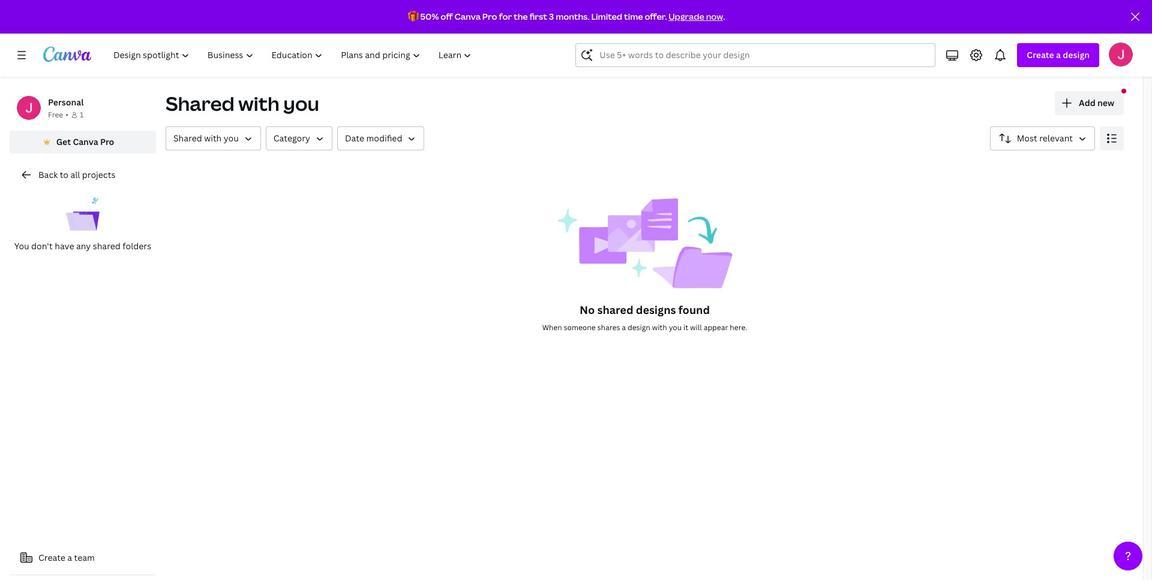 Task type: vqa. For each thing, say whether or not it's contained in the screenshot.
how
no



Task type: locate. For each thing, give the bounding box(es) containing it.
create
[[1027, 49, 1054, 61], [38, 553, 65, 564]]

you
[[283, 91, 319, 116], [224, 133, 239, 144], [669, 323, 682, 333]]

limited
[[591, 11, 622, 22]]

shared inside no shared designs found when someone shares a design with you it will appear here.
[[597, 303, 633, 317]]

a inside "button"
[[67, 553, 72, 564]]

2 vertical spatial you
[[669, 323, 682, 333]]

canva right off
[[455, 11, 481, 22]]

shared up 'shares'
[[597, 303, 633, 317]]

0 horizontal spatial a
[[67, 553, 72, 564]]

create inside "button"
[[38, 553, 65, 564]]

design
[[1063, 49, 1090, 61], [628, 323, 650, 333]]

0 vertical spatial shared with you
[[166, 91, 319, 116]]

0 vertical spatial you
[[283, 91, 319, 116]]

modified
[[366, 133, 402, 144]]

3
[[549, 11, 554, 22]]

0 vertical spatial design
[[1063, 49, 1090, 61]]

design left 'james peterson' image
[[1063, 49, 1090, 61]]

create a team
[[38, 553, 95, 564]]

team
[[74, 553, 95, 564]]

get canva pro button
[[10, 131, 156, 154]]

a
[[1056, 49, 1061, 61], [622, 323, 626, 333], [67, 553, 72, 564]]

get canva pro
[[56, 136, 114, 148]]

2 vertical spatial a
[[67, 553, 72, 564]]

create a design
[[1027, 49, 1090, 61]]

1 vertical spatial with
[[204, 133, 222, 144]]

appear
[[704, 323, 728, 333]]

will
[[690, 323, 702, 333]]

0 vertical spatial pro
[[482, 11, 497, 22]]

shared with you inside owner button
[[173, 133, 239, 144]]

back
[[38, 169, 58, 181]]

a inside dropdown button
[[1056, 49, 1061, 61]]

pro up 'projects'
[[100, 136, 114, 148]]

with inside no shared designs found when someone shares a design with you it will appear here.
[[652, 323, 667, 333]]

upgrade
[[669, 11, 704, 22]]

1 vertical spatial shared
[[597, 303, 633, 317]]

2 horizontal spatial a
[[1056, 49, 1061, 61]]

1 vertical spatial create
[[38, 553, 65, 564]]

you don't have any shared folders
[[14, 241, 151, 252]]

0 vertical spatial a
[[1056, 49, 1061, 61]]

1 vertical spatial you
[[224, 133, 239, 144]]

1 vertical spatial canva
[[73, 136, 98, 148]]

get
[[56, 136, 71, 148]]

a inside no shared designs found when someone shares a design with you it will appear here.
[[622, 323, 626, 333]]

Date modified button
[[337, 127, 425, 151]]

have
[[55, 241, 74, 252]]

with
[[238, 91, 280, 116], [204, 133, 222, 144], [652, 323, 667, 333]]

1 vertical spatial a
[[622, 323, 626, 333]]

0 horizontal spatial canva
[[73, 136, 98, 148]]

1 horizontal spatial canva
[[455, 11, 481, 22]]

None search field
[[576, 43, 936, 67]]

Owner button
[[166, 127, 261, 151]]

0 vertical spatial shared
[[166, 91, 235, 116]]

1 horizontal spatial with
[[238, 91, 280, 116]]

1 horizontal spatial design
[[1063, 49, 1090, 61]]

canva right 'get'
[[73, 136, 98, 148]]

1 vertical spatial shared with you
[[173, 133, 239, 144]]

canva
[[455, 11, 481, 22], [73, 136, 98, 148]]

back to all projects
[[38, 169, 115, 181]]

0 horizontal spatial with
[[204, 133, 222, 144]]

shared right any
[[93, 241, 121, 252]]

1 horizontal spatial a
[[622, 323, 626, 333]]

projects
[[82, 169, 115, 181]]

1 vertical spatial shared
[[173, 133, 202, 144]]

2 horizontal spatial you
[[669, 323, 682, 333]]

2 horizontal spatial with
[[652, 323, 667, 333]]

upgrade now button
[[669, 11, 723, 22]]

folders
[[123, 241, 151, 252]]

personal
[[48, 97, 84, 108]]

create a team button
[[10, 547, 156, 571]]

0 vertical spatial create
[[1027, 49, 1054, 61]]

a right 'shares'
[[622, 323, 626, 333]]

design down the designs
[[628, 323, 650, 333]]

2 vertical spatial with
[[652, 323, 667, 333]]

Category button
[[266, 127, 332, 151]]

1 vertical spatial design
[[628, 323, 650, 333]]

shared
[[166, 91, 235, 116], [173, 133, 202, 144]]

0 horizontal spatial create
[[38, 553, 65, 564]]

0 horizontal spatial shared
[[93, 241, 121, 252]]

the
[[514, 11, 528, 22]]

shared
[[93, 241, 121, 252], [597, 303, 633, 317]]

create inside dropdown button
[[1027, 49, 1054, 61]]

🎁
[[408, 11, 419, 22]]

1 horizontal spatial shared
[[597, 303, 633, 317]]

0 vertical spatial canva
[[455, 11, 481, 22]]

a left team
[[67, 553, 72, 564]]

you
[[14, 241, 29, 252]]

free •
[[48, 110, 68, 120]]

canva inside get canva pro button
[[73, 136, 98, 148]]

1 horizontal spatial you
[[283, 91, 319, 116]]

0 horizontal spatial pro
[[100, 136, 114, 148]]

pro
[[482, 11, 497, 22], [100, 136, 114, 148]]

0 horizontal spatial design
[[628, 323, 650, 333]]

back to all projects link
[[10, 163, 156, 187]]

Sort by button
[[990, 127, 1095, 151]]

1 vertical spatial pro
[[100, 136, 114, 148]]

shared with you
[[166, 91, 319, 116], [173, 133, 239, 144]]

pro left for
[[482, 11, 497, 22]]

shared inside owner button
[[173, 133, 202, 144]]

1 horizontal spatial create
[[1027, 49, 1054, 61]]

0 horizontal spatial you
[[224, 133, 239, 144]]

a for team
[[67, 553, 72, 564]]

you inside no shared designs found when someone shares a design with you it will appear here.
[[669, 323, 682, 333]]

a up add new dropdown button
[[1056, 49, 1061, 61]]

any
[[76, 241, 91, 252]]



Task type: describe. For each thing, give the bounding box(es) containing it.
1 horizontal spatial pro
[[482, 11, 497, 22]]

design inside create a design dropdown button
[[1063, 49, 1090, 61]]

1
[[80, 110, 84, 120]]

Search search field
[[600, 44, 912, 67]]

new
[[1098, 97, 1114, 109]]

offer.
[[645, 11, 667, 22]]

don't
[[31, 241, 53, 252]]

.
[[723, 11, 725, 22]]

someone
[[564, 323, 596, 333]]

found
[[679, 303, 710, 317]]

no shared designs found when someone shares a design with you it will appear here.
[[542, 303, 747, 333]]

date modified
[[345, 133, 402, 144]]

most relevant
[[1017, 133, 1073, 144]]

to
[[60, 169, 68, 181]]

now
[[706, 11, 723, 22]]

pro inside button
[[100, 136, 114, 148]]

free
[[48, 110, 63, 120]]

a for design
[[1056, 49, 1061, 61]]

with inside owner button
[[204, 133, 222, 144]]

create a design button
[[1017, 43, 1099, 67]]

you inside owner button
[[224, 133, 239, 144]]

most
[[1017, 133, 1038, 144]]

months.
[[556, 11, 590, 22]]

🎁 50% off canva pro for the first 3 months. limited time offer. upgrade now .
[[408, 11, 725, 22]]

design inside no shared designs found when someone shares a design with you it will appear here.
[[628, 323, 650, 333]]

all
[[70, 169, 80, 181]]

add new button
[[1055, 91, 1124, 115]]

0 vertical spatial with
[[238, 91, 280, 116]]

date
[[345, 133, 364, 144]]

top level navigation element
[[106, 43, 482, 67]]

it
[[684, 323, 688, 333]]

•
[[66, 110, 68, 120]]

50%
[[420, 11, 439, 22]]

category
[[274, 133, 310, 144]]

time
[[624, 11, 643, 22]]

off
[[441, 11, 453, 22]]

shares
[[597, 323, 620, 333]]

add new
[[1079, 97, 1114, 109]]

here.
[[730, 323, 747, 333]]

designs
[[636, 303, 676, 317]]

no
[[580, 303, 595, 317]]

relevant
[[1040, 133, 1073, 144]]

create for create a design
[[1027, 49, 1054, 61]]

0 vertical spatial shared
[[93, 241, 121, 252]]

james peterson image
[[1109, 43, 1133, 67]]

when
[[542, 323, 562, 333]]

add
[[1079, 97, 1096, 109]]

first
[[530, 11, 547, 22]]

create for create a team
[[38, 553, 65, 564]]

for
[[499, 11, 512, 22]]



